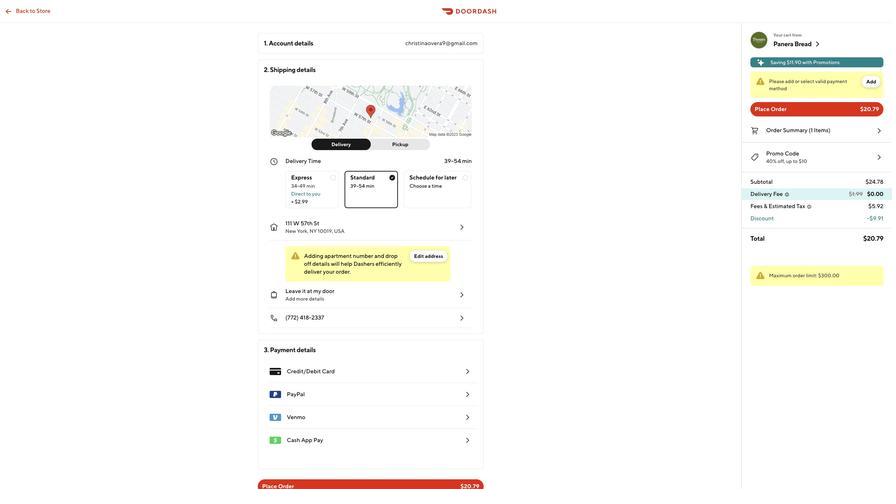 Task type: locate. For each thing, give the bounding box(es) containing it.
delivery or pickup selector option group
[[312, 139, 430, 150]]

$20.79 down add button
[[861, 106, 880, 113]]

1 horizontal spatial 39–54
[[445, 158, 461, 165]]

promo code 40% off, up to $10
[[767, 150, 808, 164]]

adding apartment number and drop off details will help dashers efficiently deliver your order.
[[304, 253, 402, 276]]

details down my
[[309, 296, 324, 302]]

3 add new payment method image from the top
[[464, 437, 472, 445]]

0 horizontal spatial 39–54
[[351, 183, 365, 189]]

or
[[795, 79, 800, 84]]

2 horizontal spatial min
[[462, 158, 472, 165]]

None radio
[[345, 171, 398, 208]]

add
[[867, 79, 877, 85], [286, 296, 295, 302]]

1 vertical spatial add new payment method image
[[464, 391, 472, 399]]

menu
[[264, 361, 478, 452]]

to inside 34–49 min direct to you + $2.99
[[306, 191, 311, 197]]

leave
[[286, 288, 301, 295]]

0 horizontal spatial min
[[307, 183, 315, 189]]

Delivery radio
[[312, 139, 371, 150]]

1 vertical spatial add
[[286, 296, 295, 302]]

details for 2. shipping details
[[297, 66, 316, 74]]

0 vertical spatial add new payment method image
[[464, 368, 472, 376]]

details down adding
[[313, 261, 330, 268]]

39–54 up later
[[445, 158, 461, 165]]

efficiently
[[376, 261, 402, 268]]

adding apartment number and drop off details will help dashers efficiently deliver your order. status
[[286, 246, 451, 282]]

place
[[755, 106, 770, 113]]

cash app pay
[[287, 437, 323, 444]]

tax
[[797, 203, 806, 210]]

1 horizontal spatial 39–54 min
[[445, 158, 472, 165]]

add button
[[863, 76, 881, 88]]

status
[[751, 72, 884, 98]]

0 vertical spatial to
[[30, 7, 35, 14]]

items)
[[815, 127, 831, 134]]

1 horizontal spatial to
[[306, 191, 311, 197]]

st
[[314, 220, 320, 227]]

order left summary
[[767, 127, 782, 134]]

2 horizontal spatial to
[[793, 159, 798, 164]]

$20.79 down -$9.91
[[864, 235, 884, 243]]

3. payment
[[264, 347, 296, 354]]

delivery inside radio
[[332, 142, 351, 147]]

0 horizontal spatial add
[[286, 296, 295, 302]]

1 vertical spatial $20.79
[[864, 235, 884, 243]]

order right the place
[[771, 106, 787, 113]]

1 vertical spatial 39–54
[[351, 183, 365, 189]]

ny
[[310, 229, 317, 234]]

2 vertical spatial add new payment method image
[[464, 437, 472, 445]]

time
[[308, 158, 321, 165]]

1 horizontal spatial add
[[867, 79, 877, 85]]

1 vertical spatial order
[[767, 127, 782, 134]]

39–54
[[445, 158, 461, 165], [351, 183, 365, 189]]

cart
[[784, 32, 792, 38]]

add down leave
[[286, 296, 295, 302]]

later
[[445, 174, 457, 181]]

credit/debit
[[287, 368, 321, 375]]

pickup
[[392, 142, 409, 147]]

1 add new payment method image from the top
[[464, 368, 472, 376]]

valid
[[816, 79, 827, 84]]

bread
[[795, 40, 812, 48]]

christinaovera9@gmail.com
[[406, 40, 478, 47]]

for
[[436, 174, 444, 181]]

(772)
[[286, 315, 299, 321]]

add
[[786, 79, 794, 84]]

39–54 min
[[445, 158, 472, 165], [351, 183, 375, 189]]

off
[[304, 261, 311, 268]]

will
[[331, 261, 340, 268]]

details up credit/debit
[[297, 347, 316, 354]]

maximum order limit: $300.00 status
[[751, 266, 884, 286]]

2337
[[312, 315, 324, 321]]

to
[[30, 7, 35, 14], [793, 159, 798, 164], [306, 191, 311, 197]]

please add or select valid payment method
[[770, 79, 848, 91]]

saving $11.90 with promotions button
[[751, 57, 884, 67]]

standard
[[351, 174, 375, 181]]

edit address button
[[410, 251, 448, 262]]

you
[[312, 191, 321, 197]]

fee
[[774, 191, 783, 198]]

2 vertical spatial to
[[306, 191, 311, 197]]

0 vertical spatial add
[[867, 79, 877, 85]]

add new payment method image for app
[[464, 437, 472, 445]]

39–54 min down standard
[[351, 183, 375, 189]]

saving
[[771, 60, 786, 65]]

None radio
[[286, 171, 339, 208], [404, 171, 471, 208], [286, 171, 339, 208], [404, 171, 471, 208]]

add right payment
[[867, 79, 877, 85]]

edit address
[[414, 254, 443, 259]]

to right the back
[[30, 7, 35, 14]]

option group
[[286, 165, 472, 208]]

0 vertical spatial 39–54
[[445, 158, 461, 165]]

door
[[323, 288, 335, 295]]

1 vertical spatial to
[[793, 159, 798, 164]]

order.
[[336, 269, 351, 276]]

0 vertical spatial delivery
[[332, 142, 351, 147]]

$24.78
[[866, 179, 884, 185]]

0 horizontal spatial 39–54 min
[[351, 183, 375, 189]]

new
[[286, 229, 296, 234]]

$2.99
[[295, 199, 308, 205]]

schedule for later
[[410, 174, 457, 181]]

39–54 min up later
[[445, 158, 472, 165]]

0 horizontal spatial delivery
[[286, 158, 307, 165]]

to inside promo code 40% off, up to $10
[[793, 159, 798, 164]]

express
[[291, 174, 312, 181]]

add new payment method image
[[464, 368, 472, 376], [464, 391, 472, 399], [464, 437, 472, 445]]

1 horizontal spatial delivery
[[332, 142, 351, 147]]

-
[[868, 215, 870, 222]]

$10
[[799, 159, 808, 164]]

order summary (1 items)
[[767, 127, 831, 134]]

to left you
[[306, 191, 311, 197]]

saving $11.90 with promotions
[[771, 60, 840, 65]]

10019,
[[318, 229, 333, 234]]

maximum
[[770, 273, 792, 279]]

off,
[[778, 159, 786, 164]]

min
[[462, 158, 472, 165], [307, 183, 315, 189], [366, 183, 375, 189]]

+
[[291, 199, 294, 205]]

details right 2. shipping
[[297, 66, 316, 74]]

1 vertical spatial 39–54 min
[[351, 183, 375, 189]]

2 vertical spatial delivery
[[751, 191, 772, 198]]

39–54 down standard
[[351, 183, 365, 189]]

add inside leave it at my door add more details
[[286, 296, 295, 302]]

card
[[322, 368, 335, 375]]

details right 1. account
[[295, 39, 313, 47]]

add new payment method image
[[464, 414, 472, 422]]

to right up on the right of page
[[793, 159, 798, 164]]

leave it at my door add more details
[[286, 288, 335, 302]]

show menu image
[[270, 366, 281, 378]]

none radio containing standard
[[345, 171, 398, 208]]

3. payment details
[[264, 347, 316, 354]]

$20.79
[[861, 106, 880, 113], [864, 235, 884, 243]]

york,
[[297, 229, 309, 234]]



Task type: vqa. For each thing, say whether or not it's contained in the screenshot.
the middle The Delivery
yes



Task type: describe. For each thing, give the bounding box(es) containing it.
direct
[[291, 191, 305, 197]]

status containing please add or select valid payment method
[[751, 72, 884, 98]]

from
[[793, 32, 802, 38]]

panera bread
[[774, 40, 812, 48]]

details inside the 'adding apartment number and drop off details will help dashers efficiently deliver your order.'
[[313, 261, 330, 268]]

Pickup radio
[[367, 139, 430, 150]]

2 horizontal spatial delivery
[[751, 191, 772, 198]]

order inside button
[[767, 127, 782, 134]]

app
[[301, 437, 313, 444]]

and
[[375, 253, 384, 260]]

2. shipping
[[264, 66, 296, 74]]

0 vertical spatial $20.79
[[861, 106, 880, 113]]

credit/debit card
[[287, 368, 335, 375]]

back to store link
[[0, 4, 55, 18]]

code
[[785, 150, 800, 157]]

(772) 418-2337 button
[[264, 309, 472, 329]]

add new payment method image for card
[[464, 368, 472, 376]]

2. shipping details
[[264, 66, 316, 74]]

(1
[[809, 127, 813, 134]]

choose a time
[[410, 183, 442, 189]]

option group containing express
[[286, 165, 472, 208]]

-$9.91
[[868, 215, 884, 222]]

schedule
[[410, 174, 435, 181]]

111 w 57th st new york,  ny 10019,  usa
[[286, 220, 345, 234]]

panera
[[774, 40, 794, 48]]

1. account details
[[264, 39, 313, 47]]

details inside leave it at my door add more details
[[309, 296, 324, 302]]

maximum order limit: $300.00
[[770, 273, 840, 279]]

subtotal
[[751, 179, 773, 185]]

my
[[314, 288, 321, 295]]

1. account
[[264, 39, 293, 47]]

pay
[[314, 437, 323, 444]]

2 add new payment method image from the top
[[464, 391, 472, 399]]

edit
[[414, 254, 424, 259]]

fees & estimated
[[751, 203, 796, 210]]

w
[[293, 220, 300, 227]]

method
[[770, 86, 788, 91]]

with
[[803, 60, 813, 65]]

limit:
[[807, 273, 818, 279]]

place order
[[755, 106, 787, 113]]

34–49
[[291, 183, 306, 189]]

&
[[764, 203, 768, 210]]

back to store
[[16, 7, 50, 14]]

order
[[793, 273, 806, 279]]

$9.91
[[870, 215, 884, 222]]

estimated
[[769, 203, 796, 210]]

address
[[425, 254, 443, 259]]

$300.00
[[819, 273, 840, 279]]

up
[[787, 159, 792, 164]]

details for 1. account details
[[295, 39, 313, 47]]

back
[[16, 7, 29, 14]]

a
[[428, 183, 431, 189]]

number
[[353, 253, 373, 260]]

your
[[323, 269, 335, 276]]

please
[[770, 79, 785, 84]]

promotions
[[814, 60, 840, 65]]

$5.92
[[869, 203, 884, 210]]

store
[[36, 7, 50, 14]]

at
[[307, 288, 312, 295]]

1 horizontal spatial min
[[366, 183, 375, 189]]

1 vertical spatial delivery
[[286, 158, 307, 165]]

fees
[[751, 203, 763, 210]]

min inside 34–49 min direct to you + $2.99
[[307, 183, 315, 189]]

$0.00
[[868, 191, 884, 198]]

promo
[[767, 150, 784, 157]]

select
[[801, 79, 815, 84]]

add inside button
[[867, 79, 877, 85]]

usa
[[334, 229, 345, 234]]

0 vertical spatial order
[[771, 106, 787, 113]]

57th
[[301, 220, 313, 227]]

panera bread link
[[774, 40, 822, 48]]

paypal
[[287, 391, 305, 398]]

40%
[[767, 159, 777, 164]]

summary
[[783, 127, 808, 134]]

0 horizontal spatial to
[[30, 7, 35, 14]]

menu containing credit/debit card
[[264, 361, 478, 452]]

details for 3. payment details
[[297, 347, 316, 354]]

dashers
[[354, 261, 375, 268]]

adding
[[304, 253, 324, 260]]

418-
[[300, 315, 312, 321]]

more
[[296, 296, 308, 302]]

0 vertical spatial 39–54 min
[[445, 158, 472, 165]]

$11.90
[[787, 60, 802, 65]]

order summary (1 items) button
[[751, 125, 884, 137]]

venmo
[[287, 414, 306, 421]]

delivery time
[[286, 158, 321, 165]]

your
[[774, 32, 783, 38]]

time
[[432, 183, 442, 189]]



